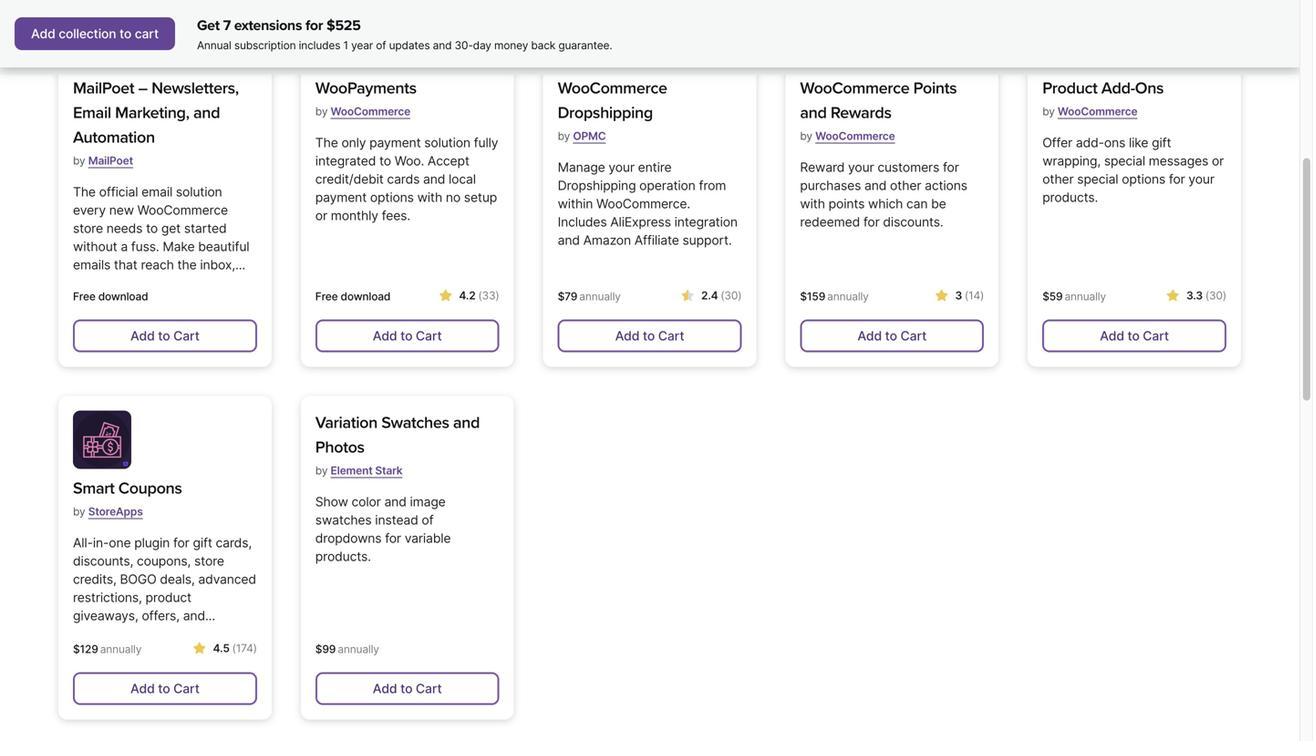 Task type: describe. For each thing, give the bounding box(es) containing it.
other inside the 'offer add-ons like gift wrapping, special messages or other special options for your products.'
[[1042, 171, 1074, 187]]

opmc link
[[573, 122, 606, 150]]

add for woocommerce dropshipping
[[615, 328, 640, 344]]

back
[[531, 39, 555, 52]]

beautiful
[[198, 239, 249, 254]]

1 vertical spatial mailpoet
[[88, 154, 133, 167]]

cart inside $99 annually add to cart
[[416, 681, 442, 697]]

image
[[410, 494, 446, 510]]

opmc
[[573, 129, 606, 143]]

add to cart button for smart coupons
[[73, 672, 257, 705]]

discounts.
[[883, 214, 943, 230]]

accept
[[428, 153, 469, 169]]

with inside the reward your customers for purchases and other actions with points which can be redeemed for discounts.
[[800, 196, 825, 212]]

store inside the official email solution every new woocommerce store needs to get started without a fuss. make beautiful emails that reach the inbox,...
[[73, 221, 103, 236]]

your inside the 'offer add-ons like gift wrapping, special messages or other special options for your products.'
[[1188, 171, 1214, 187]]

annually for storeapps
[[100, 643, 142, 656]]

swatches
[[381, 413, 449, 433]]

element
[[331, 464, 373, 477]]

email
[[73, 103, 111, 123]]

like
[[1129, 135, 1148, 150]]

( for woocommerce points and rewards
[[965, 289, 968, 302]]

variation
[[315, 413, 377, 433]]

of inside show color and image swatches instead of dropdowns for variable products.
[[422, 512, 434, 528]]

that
[[114, 257, 137, 273]]

$159
[[800, 290, 825, 303]]

other inside the reward your customers for purchases and other actions with points which can be redeemed for discounts.
[[890, 178, 921, 193]]

and inside the reward your customers for purchases and other actions with points which can be redeemed for discounts.
[[864, 178, 887, 193]]

4.2 ( 33 )
[[459, 289, 499, 302]]

add to cart button for product add-ons
[[1042, 320, 1226, 352]]

variation swatches and photos by element stark
[[315, 413, 480, 477]]

fees.
[[382, 208, 410, 223]]

woocommerce up rewards
[[800, 78, 909, 98]]

$99
[[315, 643, 336, 656]]

) for woocommerce dropshipping
[[738, 289, 742, 302]]

products. inside show color and image swatches instead of dropdowns for variable products.
[[315, 549, 371, 564]]

subscription
[[234, 39, 296, 52]]

monthly
[[331, 208, 378, 223]]

show color and image swatches instead of dropdowns for variable products.
[[315, 494, 451, 564]]

$99 annually add to cart
[[315, 643, 442, 697]]

for up actions
[[943, 160, 959, 175]]

annual
[[197, 39, 231, 52]]

add to cart for product add-ons
[[1100, 328, 1169, 344]]

which
[[868, 196, 903, 212]]

element stark link
[[331, 457, 402, 485]]

rewards
[[831, 103, 891, 123]]

fuss.
[[131, 239, 159, 254]]

and inside variation swatches and photos by element stark
[[453, 413, 480, 433]]

add for mailpoet – newsletters, email marketing, and automation
[[130, 328, 155, 344]]

ons
[[1135, 78, 1164, 98]]

without
[[73, 239, 117, 254]]

by inside woocommerce points and rewards by woocommerce
[[800, 129, 812, 143]]

1 free from the left
[[73, 290, 95, 303]]

) for smart coupons
[[253, 642, 257, 655]]

30 for woocommerce dropshipping
[[724, 289, 738, 302]]

woocommerce.
[[596, 196, 690, 212]]

get
[[197, 17, 220, 34]]

cards,
[[216, 535, 252, 551]]

for inside the 'offer add-ons like gift wrapping, special messages or other special options for your products.'
[[1169, 171, 1185, 187]]

cart for woopayments
[[416, 328, 442, 344]]

woocommerce down rewards
[[815, 129, 895, 143]]

add to cart for smart coupons
[[130, 681, 199, 697]]

add collection to cart
[[31, 26, 159, 41]]

purchases
[[800, 178, 861, 193]]

gift inside all-in-one plugin for gift cards, discounts, coupons, store credits, bogo deals, advanced restrictions, product giveaways, offers, and...
[[193, 535, 212, 551]]

product add-ons by woocommerce
[[1042, 78, 1164, 118]]

4.2
[[459, 289, 476, 302]]

instead
[[375, 512, 418, 528]]

includes
[[299, 39, 340, 52]]

add collection to cart link
[[15, 17, 175, 50]]

email
[[141, 184, 172, 200]]

photos
[[315, 438, 364, 457]]

offers,
[[142, 608, 180, 624]]

add for woopayments
[[373, 328, 397, 344]]

3
[[955, 289, 962, 302]]

1 free download from the left
[[73, 290, 148, 303]]

by inside mailpoet – newsletters, email marketing, and automation by mailpoet
[[73, 154, 85, 167]]

2 free download from the left
[[315, 290, 391, 303]]

4.5 ( 174 )
[[213, 642, 257, 655]]

add to cart for woocommerce points and rewards
[[857, 328, 927, 344]]

7
[[223, 17, 231, 34]]

for down which at top right
[[863, 214, 880, 230]]

dropshipping inside woocommerce dropshipping by opmc
[[558, 103, 653, 123]]

annually for by
[[1065, 290, 1106, 303]]

smart
[[73, 479, 114, 498]]

and inside woocommerce points and rewards by woocommerce
[[800, 103, 827, 123]]

3 ( 14 )
[[955, 289, 984, 302]]

for inside all-in-one plugin for gift cards, discounts, coupons, store credits, bogo deals, advanced restrictions, product giveaways, offers, and...
[[173, 535, 189, 551]]

woocommerce down guarantee.
[[558, 78, 667, 98]]

reach
[[141, 257, 174, 273]]

within
[[558, 196, 593, 212]]

by inside product add-ons by woocommerce
[[1042, 105, 1055, 118]]

annually for opmc
[[579, 290, 621, 303]]

storeapps link
[[88, 498, 143, 526]]

be
[[931, 196, 946, 212]]

get 7 extensions for $525 annual subscription includes 1 year of updates and 30-day money back guarantee.
[[197, 17, 612, 52]]

points
[[913, 78, 957, 98]]

add to cart button for woocommerce points and rewards
[[800, 320, 984, 352]]

$79 annually
[[558, 290, 621, 303]]

1 vertical spatial payment
[[315, 190, 367, 205]]

$129 annually
[[73, 643, 142, 656]]

mailpoet link
[[88, 147, 133, 175]]

wrapping,
[[1042, 153, 1101, 169]]

or inside the 'offer add-ons like gift wrapping, special messages or other special options for your products.'
[[1212, 153, 1224, 169]]

woocommerce inside the official email solution every new woocommerce store needs to get started without a fuss. make beautiful emails that reach the inbox,...
[[137, 202, 228, 218]]

and inside mailpoet – newsletters, email marketing, and automation by mailpoet
[[193, 103, 220, 123]]

by inside smart coupons by storeapps
[[73, 505, 85, 518]]

gift inside the 'offer add-ons like gift wrapping, special messages or other special options for your products.'
[[1152, 135, 1171, 150]]

cart for product add-ons
[[1143, 328, 1169, 344]]

day
[[473, 39, 491, 52]]

restrictions,
[[73, 590, 142, 605]]

cart for woocommerce dropshipping
[[658, 328, 684, 344]]

automation
[[73, 128, 155, 147]]

product add-ons link
[[1042, 76, 1164, 101]]

$79
[[558, 290, 577, 303]]

manage your entire dropshipping operation from within woocommerce. includes aliexpress integration and amazon affiliate support.
[[558, 160, 738, 248]]

14
[[968, 289, 980, 302]]

support.
[[683, 232, 732, 248]]

solution for woopayments
[[424, 135, 470, 150]]

the for woopayments
[[315, 135, 338, 150]]

affiliate
[[634, 232, 679, 248]]

( for woopayments
[[478, 289, 482, 302]]

$59 annually
[[1042, 290, 1106, 303]]

cart for smart coupons
[[173, 681, 199, 697]]

the for mailpoet – newsletters, email marketing, and automation
[[73, 184, 96, 200]]

of inside 'get 7 extensions for $525 annual subscription includes 1 year of updates and 30-day money back guarantee.'
[[376, 39, 386, 52]]

( for product add-ons
[[1205, 289, 1209, 302]]

operation
[[639, 178, 695, 193]]

stark
[[375, 464, 402, 477]]

no
[[446, 190, 461, 205]]

discounts,
[[73, 553, 133, 569]]

includes
[[558, 214, 607, 230]]

show
[[315, 494, 348, 510]]

to inside the official email solution every new woocommerce store needs to get started without a fuss. make beautiful emails that reach the inbox,...
[[146, 221, 158, 236]]

and inside show color and image swatches instead of dropdowns for variable products.
[[384, 494, 406, 510]]

one
[[109, 535, 131, 551]]

and inside manage your entire dropshipping operation from within woocommerce. includes aliexpress integration and amazon affiliate support.
[[558, 232, 580, 248]]

) for woocommerce points and rewards
[[980, 289, 984, 302]]

4.5
[[213, 642, 230, 655]]

smart coupons link
[[73, 476, 182, 501]]

your for opmc
[[609, 160, 635, 175]]



Task type: locate. For each thing, give the bounding box(es) containing it.
0 horizontal spatial or
[[315, 208, 327, 223]]

a
[[121, 239, 128, 254]]

1 vertical spatial store
[[194, 553, 224, 569]]

ons
[[1104, 135, 1125, 150]]

0 horizontal spatial solution
[[176, 184, 222, 200]]

0 vertical spatial special
[[1104, 153, 1145, 169]]

woocommerce link
[[331, 98, 410, 125], [1058, 98, 1137, 125], [815, 122, 895, 150]]

by left opmc link
[[558, 129, 570, 143]]

payment up woo.
[[369, 135, 421, 150]]

other
[[1042, 171, 1074, 187], [890, 178, 921, 193]]

your for rewards
[[848, 160, 874, 175]]

) right '3.3'
[[1223, 289, 1226, 302]]

2 30 from the left
[[1209, 289, 1223, 302]]

product
[[1042, 78, 1097, 98]]

1 horizontal spatial woocommerce link
[[815, 122, 895, 150]]

by down photos at the left bottom
[[315, 464, 328, 477]]

1 vertical spatial gift
[[193, 535, 212, 551]]

dropshipping up opmc
[[558, 103, 653, 123]]

special down wrapping,
[[1077, 171, 1118, 187]]

by up reward
[[800, 129, 812, 143]]

1 horizontal spatial 30
[[1209, 289, 1223, 302]]

dropshipping down manage at the left of the page
[[558, 178, 636, 193]]

by down smart
[[73, 505, 85, 518]]

add to cart for woopayments
[[373, 328, 442, 344]]

add to cart button down the reach
[[73, 320, 257, 352]]

options down like
[[1122, 171, 1165, 187]]

) right 4.2
[[496, 289, 499, 302]]

woocommerce down 'woopayments' 'link'
[[331, 105, 410, 118]]

0 horizontal spatial products.
[[315, 549, 371, 564]]

1 horizontal spatial payment
[[369, 135, 421, 150]]

your up purchases
[[848, 160, 874, 175]]

all-in-one plugin for gift cards, discounts, coupons, store credits, bogo deals, advanced restrictions, product giveaways, offers, and...
[[73, 535, 256, 624]]

add to cart down $59 annually
[[1100, 328, 1169, 344]]

woopayments link
[[315, 76, 416, 101]]

free download down monthly
[[315, 290, 391, 303]]

with up redeemed at the top right of the page
[[800, 196, 825, 212]]

points
[[829, 196, 865, 212]]

) for product add-ons
[[1223, 289, 1226, 302]]

plugin
[[134, 535, 170, 551]]

options
[[1122, 171, 1165, 187], [370, 190, 414, 205]]

and down includes
[[558, 232, 580, 248]]

2 horizontal spatial woocommerce link
[[1058, 98, 1137, 125]]

1 horizontal spatial your
[[848, 160, 874, 175]]

guarantee.
[[558, 39, 612, 52]]

products. down wrapping,
[[1042, 190, 1098, 205]]

credits,
[[73, 572, 116, 587]]

0 horizontal spatial other
[[890, 178, 921, 193]]

0 vertical spatial store
[[73, 221, 103, 236]]

the official email solution every new woocommerce store needs to get started without a fuss. make beautiful emails that reach the inbox,...
[[73, 184, 249, 273]]

( for smart coupons
[[232, 642, 236, 655]]

1 vertical spatial dropshipping
[[558, 178, 636, 193]]

solution
[[424, 135, 470, 150], [176, 184, 222, 200]]

download down monthly
[[341, 290, 391, 303]]

woocommerce points and rewards link
[[800, 76, 984, 125]]

by down product
[[1042, 105, 1055, 118]]

) right 4.5
[[253, 642, 257, 655]]

2 free from the left
[[315, 290, 338, 303]]

add to cart down $159 annually
[[857, 328, 927, 344]]

and inside the only payment solution fully integrated to woo. accept credit/debit cards and local payment options with no setup or monthly fees.
[[423, 171, 445, 187]]

annually right the $159 at the top right
[[827, 290, 869, 303]]

mailpoet up email
[[73, 78, 134, 98]]

your inside manage your entire dropshipping operation from within woocommerce. includes aliexpress integration and amazon affiliate support.
[[609, 160, 635, 175]]

your
[[609, 160, 635, 175], [848, 160, 874, 175], [1188, 171, 1214, 187]]

your down messages
[[1188, 171, 1214, 187]]

other down wrapping,
[[1042, 171, 1074, 187]]

for up coupons,
[[173, 535, 189, 551]]

by left mailpoet link
[[73, 154, 85, 167]]

to inside the only payment solution fully integrated to woo. accept credit/debit cards and local payment options with no setup or monthly fees.
[[379, 153, 391, 169]]

coupons
[[118, 479, 182, 498]]

( right 4.2
[[478, 289, 482, 302]]

annually right the $129
[[100, 643, 142, 656]]

to
[[119, 26, 131, 41], [379, 153, 391, 169], [146, 221, 158, 236], [158, 328, 170, 344], [400, 328, 412, 344], [643, 328, 655, 344], [885, 328, 897, 344], [1127, 328, 1140, 344], [158, 681, 170, 697], [400, 681, 412, 697]]

1 vertical spatial solution
[[176, 184, 222, 200]]

dropshipping inside manage your entire dropshipping operation from within woocommerce. includes aliexpress integration and amazon affiliate support.
[[558, 178, 636, 193]]

1 horizontal spatial download
[[341, 290, 391, 303]]

1 vertical spatial or
[[315, 208, 327, 223]]

0 vertical spatial gift
[[1152, 135, 1171, 150]]

woocommerce link up only
[[331, 98, 410, 125]]

0 horizontal spatial free download
[[73, 290, 148, 303]]

0 horizontal spatial 30
[[724, 289, 738, 302]]

inbox,...
[[200, 257, 245, 273]]

by inside variation swatches and photos by element stark
[[315, 464, 328, 477]]

woocommerce dropshipping link
[[558, 76, 742, 125]]

or inside the only payment solution fully integrated to woo. accept credit/debit cards and local payment options with no setup or monthly fees.
[[315, 208, 327, 223]]

or left monthly
[[315, 208, 327, 223]]

the only payment solution fully integrated to woo. accept credit/debit cards and local payment options with no setup or monthly fees.
[[315, 135, 498, 223]]

woo.
[[395, 153, 424, 169]]

solution up started
[[176, 184, 222, 200]]

fully
[[474, 135, 498, 150]]

integration
[[674, 214, 738, 230]]

add to cart button for woocommerce dropshipping
[[558, 320, 742, 352]]

woocommerce dropshipping by opmc
[[558, 78, 667, 143]]

annually for rewards
[[827, 290, 869, 303]]

add
[[31, 26, 55, 41], [130, 328, 155, 344], [373, 328, 397, 344], [615, 328, 640, 344], [857, 328, 882, 344], [1100, 328, 1124, 344], [130, 681, 155, 697], [373, 681, 397, 697]]

woocommerce link for ons
[[1058, 98, 1137, 125]]

0 horizontal spatial payment
[[315, 190, 367, 205]]

for inside 'get 7 extensions for $525 annual subscription includes 1 year of updates and 30-day money back guarantee.'
[[305, 17, 323, 34]]

30 right '3.3'
[[1209, 289, 1223, 302]]

) for woopayments
[[496, 289, 499, 302]]

extensions
[[234, 17, 302, 34]]

add to cart down $129 annually
[[130, 681, 199, 697]]

cart for woocommerce points and rewards
[[900, 328, 927, 344]]

all-
[[73, 535, 93, 551]]

1
[[343, 39, 348, 52]]

the inside the only payment solution fully integrated to woo. accept credit/debit cards and local payment options with no setup or monthly fees.
[[315, 135, 338, 150]]

solution inside the official email solution every new woocommerce store needs to get started without a fuss. make beautiful emails that reach the inbox,...
[[176, 184, 222, 200]]

1 download from the left
[[98, 290, 148, 303]]

1 horizontal spatial options
[[1122, 171, 1165, 187]]

year
[[351, 39, 373, 52]]

the up every
[[73, 184, 96, 200]]

1 vertical spatial products.
[[315, 549, 371, 564]]

1 horizontal spatial the
[[315, 135, 338, 150]]

of up variable on the left bottom of page
[[422, 512, 434, 528]]

money
[[494, 39, 528, 52]]

0 vertical spatial of
[[376, 39, 386, 52]]

by inside woocommerce dropshipping by opmc
[[558, 129, 570, 143]]

and down newsletters,
[[193, 103, 220, 123]]

payment down credit/debit
[[315, 190, 367, 205]]

0 vertical spatial options
[[1122, 171, 1165, 187]]

( right '3.3'
[[1205, 289, 1209, 302]]

giveaways,
[[73, 608, 138, 624]]

free download
[[73, 290, 148, 303], [315, 290, 391, 303]]

add to cart button for woopayments
[[315, 320, 499, 352]]

other down customers
[[890, 178, 921, 193]]

variable
[[405, 531, 451, 546]]

storeapps
[[88, 505, 143, 518]]

1 vertical spatial the
[[73, 184, 96, 200]]

woocommerce inside product add-ons by woocommerce
[[1058, 105, 1137, 118]]

add to cart for mailpoet – newsletters, email marketing, and automation
[[130, 328, 199, 344]]

cart
[[135, 26, 159, 41]]

0 horizontal spatial the
[[73, 184, 96, 200]]

special
[[1104, 153, 1145, 169], [1077, 171, 1118, 187]]

of right year at the top left
[[376, 39, 386, 52]]

dropshipping
[[558, 103, 653, 123], [558, 178, 636, 193]]

products. down the dropdowns
[[315, 549, 371, 564]]

integrated
[[315, 153, 376, 169]]

by inside woopayments by woocommerce
[[315, 105, 328, 118]]

solution up accept
[[424, 135, 470, 150]]

special down the ons
[[1104, 153, 1145, 169]]

add for smart coupons
[[130, 681, 155, 697]]

0 horizontal spatial gift
[[193, 535, 212, 551]]

options up the fees.
[[370, 190, 414, 205]]

store inside all-in-one plugin for gift cards, discounts, coupons, store credits, bogo deals, advanced restrictions, product giveaways, offers, and...
[[194, 553, 224, 569]]

annually right '$59'
[[1065, 290, 1106, 303]]

0 horizontal spatial woocommerce link
[[331, 98, 410, 125]]

and up "instead"
[[384, 494, 406, 510]]

add to cart button down $159 annually
[[800, 320, 984, 352]]

annually right '$99'
[[338, 643, 379, 656]]

0 horizontal spatial free
[[73, 290, 95, 303]]

add to cart up swatches at the left bottom
[[373, 328, 442, 344]]

30 for product add-ons
[[1209, 289, 1223, 302]]

for
[[305, 17, 323, 34], [943, 160, 959, 175], [1169, 171, 1185, 187], [863, 214, 880, 230], [385, 531, 401, 546], [173, 535, 189, 551]]

( for woocommerce dropshipping
[[721, 289, 724, 302]]

newsletters,
[[151, 78, 239, 98]]

woopayments
[[315, 78, 416, 98]]

local
[[449, 171, 476, 187]]

amazon
[[583, 232, 631, 248]]

by down 'woopayments' 'link'
[[315, 105, 328, 118]]

add inside $99 annually add to cart
[[373, 681, 397, 697]]

1 horizontal spatial solution
[[424, 135, 470, 150]]

add to cart down the reach
[[130, 328, 199, 344]]

30 right 2.4
[[724, 289, 738, 302]]

coupons,
[[137, 553, 191, 569]]

gift right like
[[1152, 135, 1171, 150]]

) right 2.4
[[738, 289, 742, 302]]

1 horizontal spatial or
[[1212, 153, 1224, 169]]

annually inside $99 annually add to cart
[[338, 643, 379, 656]]

and inside 'get 7 extensions for $525 annual subscription includes 1 year of updates and 30-day money back guarantee.'
[[433, 39, 452, 52]]

) right 3
[[980, 289, 984, 302]]

options inside the 'offer add-ons like gift wrapping, special messages or other special options for your products.'
[[1122, 171, 1165, 187]]

annually
[[579, 290, 621, 303], [827, 290, 869, 303], [1065, 290, 1106, 303], [100, 643, 142, 656], [338, 643, 379, 656]]

cart for mailpoet – newsletters, email marketing, and automation
[[173, 328, 199, 344]]

2 dropshipping from the top
[[558, 178, 636, 193]]

only
[[341, 135, 366, 150]]

add to cart for woocommerce dropshipping
[[615, 328, 684, 344]]

( right 4.5
[[232, 642, 236, 655]]

1 horizontal spatial other
[[1042, 171, 1074, 187]]

the up integrated
[[315, 135, 338, 150]]

setup
[[464, 190, 497, 205]]

0 vertical spatial payment
[[369, 135, 421, 150]]

the inside the official email solution every new woocommerce store needs to get started without a fuss. make beautiful emails that reach the inbox,...
[[73, 184, 96, 200]]

for up the includes
[[305, 17, 323, 34]]

reward your customers for purchases and other actions with points which can be redeemed for discounts.
[[800, 160, 967, 230]]

0 horizontal spatial options
[[370, 190, 414, 205]]

by
[[315, 105, 328, 118], [1042, 105, 1055, 118], [558, 129, 570, 143], [800, 129, 812, 143], [73, 154, 85, 167], [315, 464, 328, 477], [73, 505, 85, 518]]

annually right $79
[[579, 290, 621, 303]]

to inside $99 annually add to cart
[[400, 681, 412, 697]]

add to cart button down '$99'
[[315, 672, 499, 705]]

can
[[906, 196, 928, 212]]

your left entire
[[609, 160, 635, 175]]

free down the emails
[[73, 290, 95, 303]]

download down that
[[98, 290, 148, 303]]

make
[[163, 239, 195, 254]]

product
[[145, 590, 191, 605]]

options inside the only payment solution fully integrated to woo. accept credit/debit cards and local payment options with no setup or monthly fees.
[[370, 190, 414, 205]]

and left rewards
[[800, 103, 827, 123]]

credit/debit
[[315, 171, 384, 187]]

0 horizontal spatial your
[[609, 160, 635, 175]]

products. inside the 'offer add-ons like gift wrapping, special messages or other special options for your products.'
[[1042, 190, 1098, 205]]

advanced
[[198, 572, 256, 587]]

0 vertical spatial or
[[1212, 153, 1224, 169]]

woocommerce link up reward
[[815, 122, 895, 150]]

1 horizontal spatial of
[[422, 512, 434, 528]]

2 download from the left
[[341, 290, 391, 303]]

add for product add-ons
[[1100, 328, 1124, 344]]

store
[[73, 221, 103, 236], [194, 553, 224, 569]]

for inside show color and image swatches instead of dropdowns for variable products.
[[385, 531, 401, 546]]

0 horizontal spatial download
[[98, 290, 148, 303]]

(
[[478, 289, 482, 302], [721, 289, 724, 302], [965, 289, 968, 302], [1205, 289, 1209, 302], [232, 642, 236, 655]]

gift left cards,
[[193, 535, 212, 551]]

the
[[177, 257, 197, 273]]

mailpoet down automation
[[88, 154, 133, 167]]

1 horizontal spatial free download
[[315, 290, 391, 303]]

store up advanced
[[194, 553, 224, 569]]

and down accept
[[423, 171, 445, 187]]

for down messages
[[1169, 171, 1185, 187]]

free download down that
[[73, 290, 148, 303]]

add to cart button down 4.5
[[73, 672, 257, 705]]

products.
[[1042, 190, 1098, 205], [315, 549, 371, 564]]

33
[[482, 289, 496, 302]]

for down "instead"
[[385, 531, 401, 546]]

( right 3
[[965, 289, 968, 302]]

0 vertical spatial mailpoet
[[73, 78, 134, 98]]

woocommerce down 'product add-ons' link
[[1058, 105, 1137, 118]]

color
[[352, 494, 381, 510]]

add to cart button for mailpoet – newsletters, email marketing, and automation
[[73, 320, 257, 352]]

0 horizontal spatial with
[[417, 190, 442, 205]]

woocommerce link for and
[[815, 122, 895, 150]]

woocommerce inside woopayments by woocommerce
[[331, 105, 410, 118]]

0 vertical spatial solution
[[424, 135, 470, 150]]

1 vertical spatial of
[[422, 512, 434, 528]]

1 vertical spatial options
[[370, 190, 414, 205]]

entire
[[638, 160, 672, 175]]

swatches
[[315, 512, 372, 528]]

add to cart button down $59 annually
[[1042, 320, 1226, 352]]

with left the no on the left of the page
[[417, 190, 442, 205]]

gift
[[1152, 135, 1171, 150], [193, 535, 212, 551]]

dropdowns
[[315, 531, 382, 546]]

or right messages
[[1212, 153, 1224, 169]]

add to cart button down $79 annually
[[558, 320, 742, 352]]

2.4 ( 30 )
[[701, 289, 742, 302]]

store down every
[[73, 221, 103, 236]]

free down monthly
[[315, 290, 338, 303]]

woopayments by woocommerce
[[315, 78, 416, 118]]

in-
[[93, 535, 109, 551]]

cards
[[387, 171, 420, 187]]

woocommerce up 'get'
[[137, 202, 228, 218]]

0 vertical spatial the
[[315, 135, 338, 150]]

1 horizontal spatial free
[[315, 290, 338, 303]]

1 horizontal spatial store
[[194, 553, 224, 569]]

woocommerce link up add-
[[1058, 98, 1137, 125]]

mailpoet – newsletters, email marketing, and automation link
[[73, 76, 257, 150]]

0 vertical spatial dropshipping
[[558, 103, 653, 123]]

add to cart down $79 annually
[[615, 328, 684, 344]]

2 horizontal spatial your
[[1188, 171, 1214, 187]]

your inside the reward your customers for purchases and other actions with points which can be redeemed for discounts.
[[848, 160, 874, 175]]

with inside the only payment solution fully integrated to woo. accept credit/debit cards and local payment options with no setup or monthly fees.
[[417, 190, 442, 205]]

1 dropshipping from the top
[[558, 103, 653, 123]]

add for woocommerce points and rewards
[[857, 328, 882, 344]]

marketing,
[[115, 103, 189, 123]]

solution inside the only payment solution fully integrated to woo. accept credit/debit cards and local payment options with no setup or monthly fees.
[[424, 135, 470, 150]]

add to cart button down 4.2
[[315, 320, 499, 352]]

manage
[[558, 160, 605, 175]]

and up which at top right
[[864, 178, 887, 193]]

and left 30- at top
[[433, 39, 452, 52]]

redeemed
[[800, 214, 860, 230]]

woocommerce link for woocommerce
[[331, 98, 410, 125]]

0 vertical spatial products.
[[1042, 190, 1098, 205]]

and right swatches at the left bottom
[[453, 413, 480, 433]]

–
[[138, 78, 148, 98]]

1 horizontal spatial gift
[[1152, 135, 1171, 150]]

1 vertical spatial special
[[1077, 171, 1118, 187]]

0 horizontal spatial of
[[376, 39, 386, 52]]

actions
[[925, 178, 967, 193]]

( right 2.4
[[721, 289, 724, 302]]

woocommerce
[[558, 78, 667, 98], [800, 78, 909, 98], [331, 105, 410, 118], [1058, 105, 1137, 118], [815, 129, 895, 143], [137, 202, 228, 218]]

1 horizontal spatial with
[[800, 196, 825, 212]]

0 horizontal spatial store
[[73, 221, 103, 236]]

1 30 from the left
[[724, 289, 738, 302]]

emails
[[73, 257, 110, 273]]

1 horizontal spatial products.
[[1042, 190, 1098, 205]]

solution for mailpoet – newsletters, email marketing, and automation
[[176, 184, 222, 200]]



Task type: vqa. For each thing, say whether or not it's contained in the screenshot.


